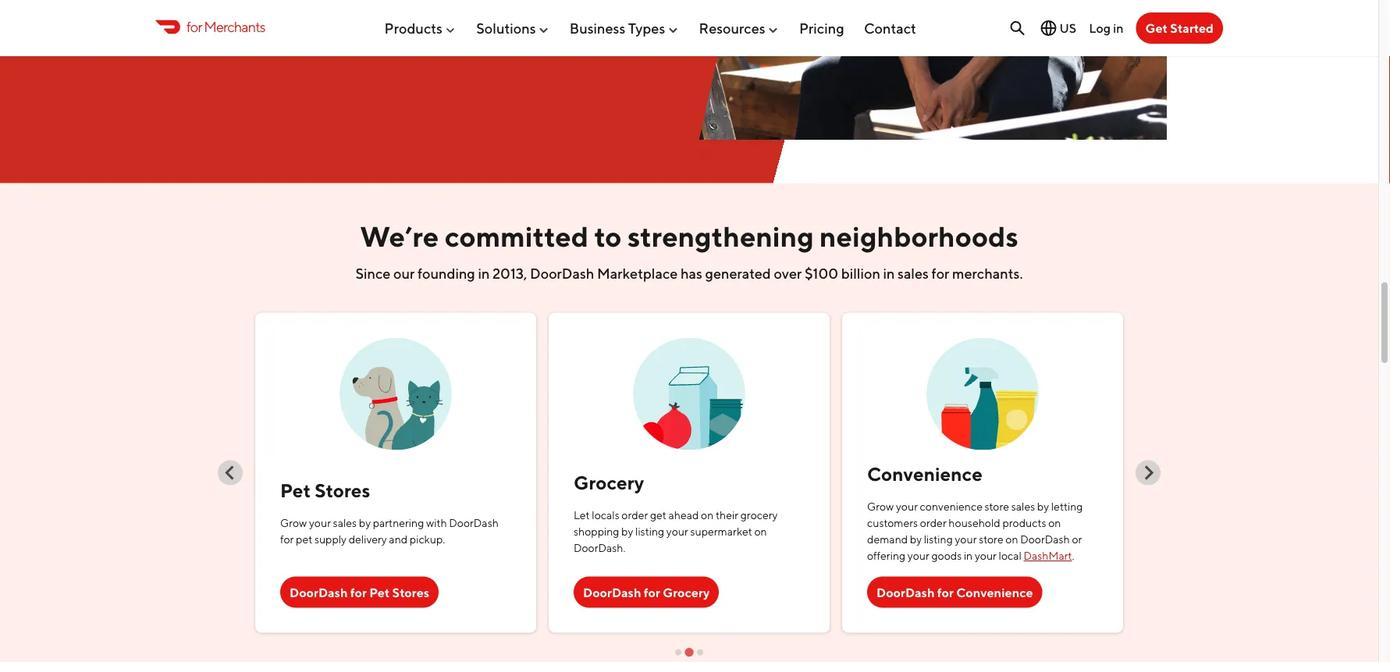 Task type: locate. For each thing, give the bounding box(es) containing it.
doordash inside grow your convenience store sales by letting customers order household products on demand by listing your store on doordash or offering your goods in your local
[[1021, 533, 1070, 546]]

merchants.
[[953, 265, 1023, 282]]

listing inside let locals order get ahead on their grocery shopping by listing your supermarket on doordash.
[[636, 525, 665, 538]]

doordash down supply at the bottom left of page
[[290, 585, 348, 600]]

with
[[426, 517, 447, 530]]

by inside let locals order get ahead on their grocery shopping by listing your supermarket on doordash.
[[622, 525, 633, 538]]

grow up pet
[[280, 517, 307, 530]]

by left letting
[[1037, 501, 1049, 513]]

1 vertical spatial grocery
[[663, 585, 710, 600]]

convenience
[[920, 501, 983, 513]]

$100
[[805, 265, 839, 282]]

listing
[[636, 525, 665, 538], [924, 533, 953, 546]]

store
[[985, 501, 1010, 513], [979, 533, 1004, 546]]

convenience
[[867, 463, 983, 486], [957, 585, 1033, 600]]

grocery inside doordash for grocery link
[[663, 585, 710, 600]]

your left goods
[[908, 550, 930, 563]]

grocery
[[741, 509, 778, 522]]

get
[[650, 509, 667, 522]]

your up supply at the bottom left of page
[[309, 517, 331, 530]]

1 horizontal spatial sales
[[898, 265, 929, 282]]

your inside grow your sales by partnering with doordash for pet supply delivery and pickup.
[[309, 517, 331, 530]]

listing up goods
[[924, 533, 953, 546]]

marketplace
[[597, 265, 678, 282]]

for left pet
[[280, 533, 294, 546]]

for
[[187, 18, 202, 35], [932, 265, 950, 282], [280, 533, 294, 546], [350, 585, 367, 600], [644, 585, 660, 600], [937, 585, 954, 600]]

products link
[[385, 13, 457, 43]]

order inside grow your convenience store sales by letting customers order household products on demand by listing your store on doordash or offering your goods in your local
[[920, 517, 947, 530]]

2 vertical spatial sales
[[333, 517, 357, 530]]

household
[[949, 517, 1001, 530]]

.
[[1072, 550, 1075, 563]]

in right goods
[[964, 550, 973, 563]]

your down the ahead at the bottom of page
[[667, 525, 688, 538]]

pet down delivery
[[369, 585, 390, 600]]

billion
[[841, 265, 881, 282]]

to
[[594, 220, 622, 253]]

store down household
[[979, 533, 1004, 546]]

in right log
[[1114, 21, 1124, 35]]

let locals order get ahead on their grocery shopping by listing your supermarket on doordash.
[[574, 509, 778, 554]]

stores down and at bottom
[[392, 585, 429, 600]]

for inside grow your sales by partnering with doordash for pet supply delivery and pickup.
[[280, 533, 294, 546]]

0 horizontal spatial listing
[[636, 525, 665, 538]]

1 horizontal spatial grow
[[867, 501, 894, 513]]

or
[[1072, 533, 1082, 546]]

0 vertical spatial grocery
[[574, 472, 644, 494]]

solutions link
[[476, 13, 550, 43]]

we're committed to strengthening neighborhoods
[[360, 220, 1019, 253]]

stores
[[315, 480, 370, 502], [392, 585, 429, 600]]

grocery
[[574, 472, 644, 494], [663, 585, 710, 600]]

for down "neighborhoods"
[[932, 265, 950, 282]]

order left get
[[622, 509, 648, 522]]

grow inside grow your sales by partnering with doordash for pet supply delivery and pickup.
[[280, 517, 307, 530]]

0 vertical spatial stores
[[315, 480, 370, 502]]

doordash for pet stores link
[[280, 577, 439, 608]]

0 horizontal spatial pet
[[280, 480, 311, 502]]

for down delivery
[[350, 585, 367, 600]]

doordash down offering
[[877, 585, 935, 600]]

grow
[[867, 501, 894, 513], [280, 517, 307, 530]]

cx corp illustration pets image
[[340, 326, 452, 451]]

resources
[[699, 20, 766, 36]]

grow for convenience
[[867, 501, 894, 513]]

1 horizontal spatial listing
[[924, 533, 953, 546]]

grow inside grow your convenience store sales by letting customers order household products on demand by listing your store on doordash or offering your goods in your local
[[867, 501, 894, 513]]

contact
[[864, 20, 917, 36]]

0 horizontal spatial sales
[[333, 517, 357, 530]]

by up delivery
[[359, 517, 371, 530]]

doordash up dashmart link
[[1021, 533, 1070, 546]]

doordash for convenience
[[877, 585, 1033, 600]]

grow for pet stores
[[280, 517, 307, 530]]

supermarket
[[691, 525, 753, 538]]

contact link
[[864, 13, 917, 43]]

your
[[896, 501, 918, 513], [309, 517, 331, 530], [667, 525, 688, 538], [955, 533, 977, 546], [908, 550, 930, 563], [975, 550, 997, 563]]

strengthening
[[628, 220, 814, 253]]

0 vertical spatial sales
[[898, 265, 929, 282]]

merchants
[[204, 18, 265, 35]]

sales inside grow your convenience store sales by letting customers order household products on demand by listing your store on doordash or offering your goods in your local
[[1012, 501, 1035, 513]]

grocery up locals
[[574, 472, 644, 494]]

since
[[356, 265, 391, 282]]

pet stores
[[280, 480, 370, 502]]

shopping
[[574, 525, 619, 538]]

convenience up convenience
[[867, 463, 983, 486]]

globe line image
[[1040, 19, 1058, 37]]

1 horizontal spatial grocery
[[663, 585, 710, 600]]

has
[[681, 265, 703, 282]]

sales inside grow your sales by partnering with doordash for pet supply delivery and pickup.
[[333, 517, 357, 530]]

doordash right the 'with'
[[449, 517, 499, 530]]

doordash inside grow your sales by partnering with doordash for pet supply delivery and pickup.
[[449, 517, 499, 530]]

order
[[622, 509, 648, 522], [920, 517, 947, 530]]

by right demand
[[910, 533, 922, 546]]

1 horizontal spatial pet
[[369, 585, 390, 600]]

founding
[[418, 265, 475, 282]]

locals
[[592, 509, 620, 522]]

on
[[701, 509, 714, 522], [1049, 517, 1061, 530], [755, 525, 767, 538], [1006, 533, 1019, 546]]

solutions
[[476, 20, 536, 36]]

by
[[1037, 501, 1049, 513], [359, 517, 371, 530], [622, 525, 633, 538], [910, 533, 922, 546]]

for down goods
[[937, 585, 954, 600]]

0 horizontal spatial order
[[622, 509, 648, 522]]

by right shopping
[[622, 525, 633, 538]]

the
[[273, 12, 292, 27]]

1 vertical spatial store
[[979, 533, 1004, 546]]

1 vertical spatial grow
[[280, 517, 307, 530]]

sales up products
[[1012, 501, 1035, 513]]

log in
[[1089, 21, 1124, 35]]

0 vertical spatial grow
[[867, 501, 894, 513]]

pet up pet
[[280, 480, 311, 502]]

for left the merchants
[[187, 18, 202, 35]]

products
[[385, 20, 443, 36]]

stores up supply at the bottom left of page
[[315, 480, 370, 502]]

doordash
[[530, 265, 595, 282], [449, 517, 499, 530], [1021, 533, 1070, 546], [290, 585, 348, 600], [583, 585, 641, 600], [877, 585, 935, 600]]

us
[[1060, 21, 1077, 36]]

dashmart link
[[1024, 550, 1072, 563]]

read
[[240, 12, 270, 27]]

store up household
[[985, 501, 1010, 513]]

in right "billion" at the top right
[[883, 265, 895, 282]]

1 horizontal spatial order
[[920, 517, 947, 530]]

generated
[[705, 265, 771, 282]]

sales
[[898, 265, 929, 282], [1012, 501, 1035, 513], [333, 517, 357, 530]]

convenience down local
[[957, 585, 1033, 600]]

next slide image
[[1141, 466, 1156, 481]]

local
[[999, 550, 1022, 563]]

sales down "neighborhoods"
[[898, 265, 929, 282]]

pet
[[280, 480, 311, 502], [369, 585, 390, 600]]

2 horizontal spatial sales
[[1012, 501, 1035, 513]]

grocery up select a slide to show tab list
[[663, 585, 710, 600]]

we're
[[360, 220, 439, 253]]

resources link
[[699, 13, 780, 43]]

0 vertical spatial store
[[985, 501, 1010, 513]]

listing down get
[[636, 525, 665, 538]]

1 vertical spatial sales
[[1012, 501, 1035, 513]]

pet
[[296, 533, 312, 546]]

we're committed to strengthening neighborhoods region
[[0, 307, 1161, 658]]

neighborhoods
[[820, 220, 1019, 253]]

on down letting
[[1049, 517, 1061, 530]]

1 vertical spatial pet
[[369, 585, 390, 600]]

1 vertical spatial stores
[[392, 585, 429, 600]]

in left 2013,
[[478, 265, 490, 282]]

let
[[574, 509, 590, 522]]

grow up customers
[[867, 501, 894, 513]]

your inside let locals order get ahead on their grocery shopping by listing your supermarket on doordash.
[[667, 525, 688, 538]]

select a slide to show tab list
[[249, 645, 1130, 658]]

order down convenience
[[920, 517, 947, 530]]

in inside grow your convenience store sales by letting customers order household products on demand by listing your store on doordash or offering your goods in your local
[[964, 550, 973, 563]]

get started
[[1146, 21, 1214, 36]]

sales up supply at the bottom left of page
[[333, 517, 357, 530]]

business
[[570, 20, 626, 36]]

grow your sales by partnering with doordash for pet supply delivery and pickup.
[[280, 517, 499, 546]]

read the success story
[[240, 12, 371, 27]]

doordash.
[[574, 542, 626, 554]]

0 horizontal spatial grow
[[280, 517, 307, 530]]



Task type: vqa. For each thing, say whether or not it's contained in the screenshot.
their
yes



Task type: describe. For each thing, give the bounding box(es) containing it.
supply
[[315, 533, 347, 546]]

log in link
[[1089, 21, 1124, 35]]

goods
[[932, 550, 962, 563]]

our
[[394, 265, 415, 282]]

success
[[295, 12, 340, 27]]

pickup.
[[410, 533, 445, 546]]

0 horizontal spatial stores
[[315, 480, 370, 502]]

log
[[1089, 21, 1111, 35]]

committed
[[445, 220, 589, 253]]

started
[[1171, 21, 1214, 36]]

on left their
[[701, 509, 714, 522]]

doordash for pet stores
[[290, 585, 429, 600]]

doordash right 2013,
[[530, 265, 595, 282]]

business types
[[570, 20, 665, 36]]

your down household
[[955, 533, 977, 546]]

partnering
[[373, 517, 424, 530]]

doordash for grocery
[[583, 585, 710, 600]]

read the success story link
[[230, 4, 380, 35]]

doordash for grocery link
[[574, 577, 719, 608]]

doordash for convenience link
[[867, 577, 1043, 608]]

pricing
[[799, 20, 844, 36]]

1 vertical spatial convenience
[[957, 585, 1033, 600]]

for merchants link
[[155, 16, 265, 37]]

offering
[[867, 550, 906, 563]]

your up customers
[[896, 501, 918, 513]]

demand
[[867, 533, 908, 546]]

on up local
[[1006, 533, 1019, 546]]

your left local
[[975, 550, 997, 563]]

1 horizontal spatial stores
[[392, 585, 429, 600]]

ahead
[[669, 509, 699, 522]]

cx corp illustration grocery image
[[633, 326, 746, 451]]

doordash down doordash.
[[583, 585, 641, 600]]

and
[[389, 533, 408, 546]]

pricing link
[[799, 13, 844, 43]]

types
[[628, 20, 665, 36]]

over
[[774, 265, 802, 282]]

since our founding in 2013, doordash marketplace has generated over $100 billion in sales for merchants.
[[356, 265, 1023, 282]]

letting
[[1051, 501, 1083, 513]]

get
[[1146, 21, 1168, 36]]

pet inside doordash for pet stores link
[[369, 585, 390, 600]]

jonathan poon outside image
[[699, 0, 1167, 140]]

products
[[1003, 517, 1047, 530]]

for down let locals order get ahead on their grocery shopping by listing your supermarket on doordash.
[[644, 585, 660, 600]]

customers
[[867, 517, 918, 530]]

for merchants
[[187, 18, 265, 35]]

by inside grow your sales by partnering with doordash for pet supply delivery and pickup.
[[359, 517, 371, 530]]

dashmart
[[1024, 550, 1072, 563]]

0 horizontal spatial grocery
[[574, 472, 644, 494]]

listing inside grow your convenience store sales by letting customers order household products on demand by listing your store on doordash or offering your goods in your local
[[924, 533, 953, 546]]

business types link
[[570, 13, 679, 43]]

previous slide image
[[223, 466, 238, 481]]

story
[[342, 12, 371, 27]]

0 vertical spatial convenience
[[867, 463, 983, 486]]

cx corp illustration convenience image
[[927, 326, 1039, 451]]

2013,
[[493, 265, 527, 282]]

on down grocery
[[755, 525, 767, 538]]

dashmart .
[[1024, 550, 1075, 563]]

grow your convenience store sales by letting customers order household products on demand by listing your store on doordash or offering your goods in your local
[[867, 501, 1083, 563]]

delivery
[[349, 533, 387, 546]]

order inside let locals order get ahead on their grocery shopping by listing your supermarket on doordash.
[[622, 509, 648, 522]]

their
[[716, 509, 739, 522]]

get started button
[[1136, 12, 1223, 44]]

0 vertical spatial pet
[[280, 480, 311, 502]]



